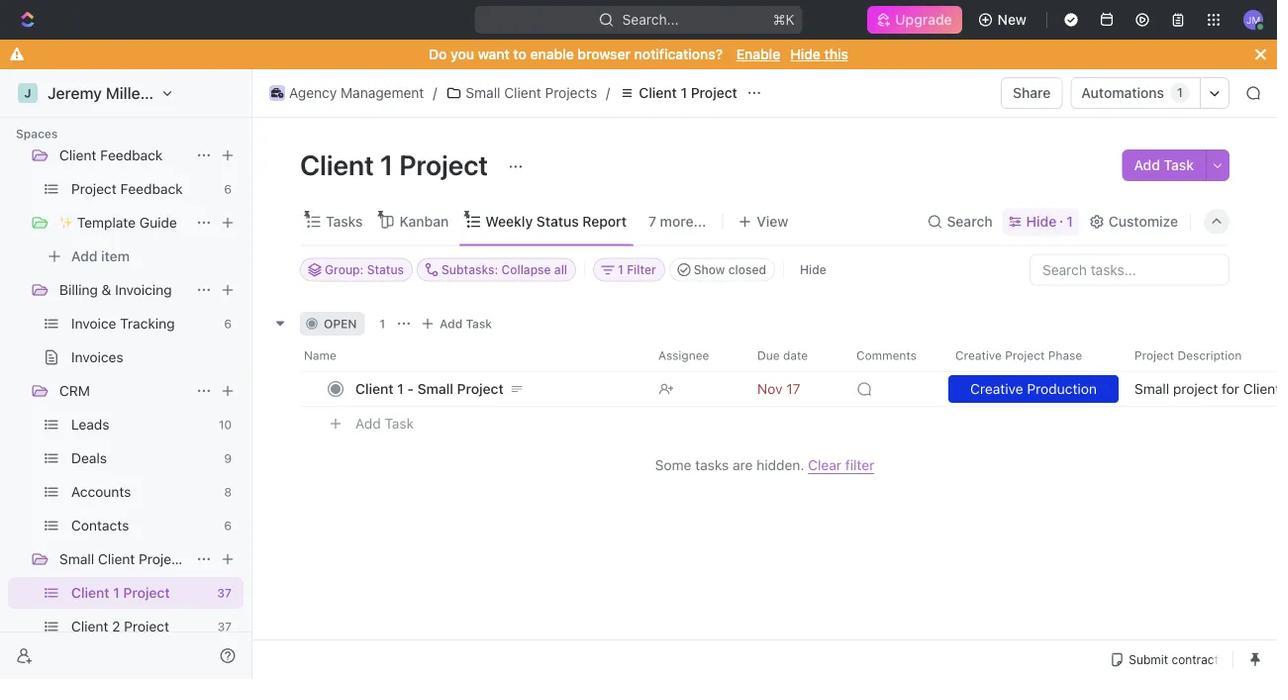 Task type: vqa. For each thing, say whether or not it's contained in the screenshot.


Task type: describe. For each thing, give the bounding box(es) containing it.
agency management
[[289, 85, 424, 101]]

enable
[[737, 46, 781, 62]]

browser
[[578, 46, 631, 62]]

notifications?
[[635, 46, 723, 62]]

date
[[783, 348, 808, 362]]

for
[[1222, 380, 1240, 397]]

0 vertical spatial client 1 project
[[639, 85, 738, 101]]

project description button
[[1123, 339, 1278, 371]]

view button
[[731, 208, 796, 236]]

1 down management
[[380, 148, 393, 181]]

weekly
[[486, 213, 533, 230]]

project up creative production
[[1006, 348, 1045, 362]]

filter
[[846, 457, 875, 473]]

production
[[1027, 380, 1097, 397]]

client down to
[[504, 85, 541, 101]]

customize
[[1109, 213, 1179, 230]]

add item
[[71, 248, 130, 264]]

1 horizontal spatial small client projects link
[[441, 81, 602, 105]]

2 horizontal spatial add task
[[1134, 157, 1194, 173]]

hide for hide 1
[[1027, 213, 1057, 230]]

jeremy miller's workspace
[[48, 84, 245, 103]]

8
[[224, 485, 232, 499]]

creative project phase button
[[944, 339, 1123, 371]]

spaces
[[16, 127, 58, 141]]

some
[[655, 457, 692, 473]]

project up client 2 project link
[[123, 585, 170, 601]]

Search tasks... text field
[[1031, 255, 1229, 285]]

agency
[[289, 85, 337, 101]]

project down notifications?
[[691, 85, 738, 101]]

invoices link
[[71, 342, 240, 373]]

hide for hide
[[800, 263, 827, 277]]

item
[[101, 248, 130, 264]]

0 vertical spatial hide
[[791, 46, 821, 62]]

new
[[998, 11, 1027, 28]]

management
[[341, 85, 424, 101]]

are
[[733, 457, 753, 473]]

project feedback link
[[71, 173, 216, 205]]

add item button
[[8, 241, 244, 272]]

deals
[[71, 450, 107, 466]]

6 for tracking
[[224, 317, 232, 331]]

workspace
[[163, 84, 245, 103]]

add down client 1 - small project
[[356, 415, 381, 431]]

tracking
[[120, 315, 175, 332]]

jm button
[[1238, 4, 1270, 36]]

want
[[478, 46, 510, 62]]

do you want to enable browser notifications? enable hide this
[[429, 46, 849, 62]]

37 for client 1 project
[[217, 586, 232, 600]]

project right 2
[[124, 619, 169, 635]]

2
[[112, 619, 120, 635]]

7 more... button
[[642, 208, 713, 236]]

search button
[[922, 208, 999, 236]]

some tasks are hidden. clear filter
[[655, 457, 875, 473]]

collapse
[[502, 263, 551, 277]]

add up name dropdown button
[[440, 316, 463, 330]]

0 horizontal spatial add task
[[356, 415, 414, 431]]

accounts link
[[71, 476, 216, 508]]

hide 1
[[1027, 213, 1073, 230]]

due date
[[758, 348, 808, 362]]

show closed button
[[669, 258, 775, 282]]

to
[[513, 46, 527, 62]]

1 horizontal spatial projects
[[545, 85, 597, 101]]

client left -
[[356, 380, 394, 397]]

0 vertical spatial add task button
[[1123, 150, 1206, 181]]

share button
[[1001, 77, 1063, 109]]

subtasks:
[[442, 263, 498, 277]]

automations
[[1082, 85, 1165, 101]]

0 horizontal spatial client 1 project link
[[71, 577, 209, 609]]

comments
[[857, 348, 917, 362]]

status for group:
[[367, 263, 404, 277]]

filter
[[627, 263, 656, 277]]

phase
[[1049, 348, 1083, 362]]

feedback for project feedback
[[120, 181, 183, 197]]

7
[[649, 213, 657, 230]]

j
[[24, 86, 31, 100]]

crm
[[59, 383, 90, 399]]

closed
[[729, 263, 767, 277]]

small inside the sidebar navigation
[[59, 551, 94, 567]]

client feedback
[[59, 147, 163, 163]]

1 left -
[[397, 380, 404, 397]]

leads link
[[71, 409, 211, 441]]

client up tasks
[[300, 148, 374, 181]]

1 right automations
[[1178, 86, 1183, 100]]

jeremy
[[48, 84, 102, 103]]

1 filter button
[[593, 258, 665, 282]]

invoices
[[71, 349, 123, 365]]

you
[[451, 46, 474, 62]]

project up kanban
[[399, 148, 488, 181]]

1 / from the left
[[433, 85, 437, 101]]

due date button
[[746, 339, 845, 371]]

customize button
[[1083, 208, 1185, 236]]

9
[[224, 452, 232, 465]]

✨ template guide link
[[59, 207, 188, 239]]

miller's
[[106, 84, 159, 103]]

subtasks: collapse all
[[442, 263, 568, 277]]

tasks
[[326, 213, 363, 230]]

small client projects inside the sidebar navigation
[[59, 551, 191, 567]]

1 inside dropdown button
[[618, 263, 624, 277]]

creative for creative project phase
[[956, 348, 1002, 362]]

contacts link
[[71, 510, 216, 542]]

deals link
[[71, 443, 216, 474]]

show
[[694, 263, 725, 277]]

clear
[[808, 457, 842, 473]]

2 vertical spatial add task button
[[347, 412, 422, 435]]

guide
[[139, 214, 177, 231]]

small inside small project for client button
[[1135, 380, 1170, 397]]



Task type: locate. For each thing, give the bounding box(es) containing it.
0 vertical spatial task
[[1164, 157, 1194, 173]]

0 vertical spatial client 1 project link
[[614, 81, 743, 105]]

feedback for client feedback
[[100, 147, 163, 163]]

hide right search
[[1027, 213, 1057, 230]]

6 right project feedback link
[[224, 182, 232, 196]]

client 1 project inside the sidebar navigation
[[71, 585, 170, 601]]

small project for client
[[1135, 380, 1278, 397]]

small client projects
[[466, 85, 597, 101], [59, 551, 191, 567]]

comments button
[[845, 339, 944, 371]]

1 filter
[[618, 263, 656, 277]]

due
[[758, 348, 780, 362]]

project
[[1174, 380, 1219, 397]]

1 horizontal spatial client 1 project link
[[614, 81, 743, 105]]

template
[[77, 214, 136, 231]]

0 vertical spatial status
[[537, 213, 579, 230]]

creative production button
[[945, 371, 1123, 407]]

1 vertical spatial task
[[466, 316, 492, 330]]

2 horizontal spatial task
[[1164, 157, 1194, 173]]

0 horizontal spatial /
[[433, 85, 437, 101]]

feedback up guide
[[120, 181, 183, 197]]

2 6 from the top
[[224, 317, 232, 331]]

0 horizontal spatial projects
[[139, 551, 191, 567]]

client up client 2 project
[[71, 585, 109, 601]]

client down the "contacts"
[[98, 551, 135, 567]]

jm
[[1247, 14, 1261, 25]]

small client projects link down contacts link
[[59, 544, 191, 575]]

project
[[691, 85, 738, 101], [399, 148, 488, 181], [71, 181, 117, 197], [1006, 348, 1045, 362], [1135, 348, 1175, 362], [457, 380, 504, 397], [123, 585, 170, 601], [124, 619, 169, 635]]

1 inside the sidebar navigation
[[113, 585, 120, 601]]

project description
[[1135, 348, 1242, 362]]

0 horizontal spatial task
[[385, 415, 414, 431]]

creative down creative project phase on the bottom
[[971, 380, 1024, 397]]

project up project
[[1135, 348, 1175, 362]]

all
[[554, 263, 568, 277]]

client 1 project link down notifications?
[[614, 81, 743, 105]]

1 horizontal spatial status
[[537, 213, 579, 230]]

creative production
[[971, 380, 1097, 397]]

small inside client 1 - small project link
[[418, 380, 454, 397]]

client up project feedback on the left top of page
[[59, 147, 96, 163]]

share
[[1013, 85, 1051, 101]]

hide inside button
[[800, 263, 827, 277]]

client down do you want to enable browser notifications? enable hide this
[[639, 85, 677, 101]]

client inside button
[[1244, 380, 1278, 397]]

do
[[429, 46, 447, 62]]

2 horizontal spatial client 1 project
[[639, 85, 738, 101]]

new button
[[970, 4, 1039, 36]]

billing & invoicing
[[59, 282, 172, 298]]

/ down the do
[[433, 85, 437, 101]]

1 left the 'customize' button
[[1067, 213, 1073, 230]]

client feedback link
[[59, 140, 188, 171]]

1 vertical spatial add task
[[440, 316, 492, 330]]

upgrade
[[896, 11, 952, 28]]

1 horizontal spatial small client projects
[[466, 85, 597, 101]]

add task down -
[[356, 415, 414, 431]]

assignee button
[[647, 339, 746, 371]]

client 1 project link
[[614, 81, 743, 105], [71, 577, 209, 609]]

more...
[[660, 213, 706, 230]]

0 vertical spatial add task
[[1134, 157, 1194, 173]]

status for weekly
[[537, 213, 579, 230]]

1 37 from the top
[[217, 586, 232, 600]]

client 1 project up client 2 project
[[71, 585, 170, 601]]

0 vertical spatial 6
[[224, 182, 232, 196]]

tasks link
[[322, 208, 363, 236]]

0 vertical spatial creative
[[956, 348, 1002, 362]]

status left report
[[537, 213, 579, 230]]

1 horizontal spatial add task
[[440, 316, 492, 330]]

add left item
[[71, 248, 98, 264]]

status
[[537, 213, 579, 230], [367, 263, 404, 277]]

projects down enable
[[545, 85, 597, 101]]

1 horizontal spatial client 1 project
[[300, 148, 494, 181]]

tasks
[[695, 457, 729, 473]]

hidden.
[[757, 457, 805, 473]]

2 vertical spatial client 1 project
[[71, 585, 170, 601]]

small down the "contacts"
[[59, 551, 94, 567]]

7 more...
[[649, 213, 706, 230]]

invoicing
[[115, 282, 172, 298]]

projects down contacts link
[[139, 551, 191, 567]]

1 up 2
[[113, 585, 120, 601]]

0 vertical spatial small client projects
[[466, 85, 597, 101]]

search
[[947, 213, 993, 230]]

tara shultz's workspace, , element
[[18, 83, 38, 103]]

6
[[224, 182, 232, 196], [224, 317, 232, 331], [224, 519, 232, 533]]

billing & invoicing link
[[59, 274, 188, 306]]

2 vertical spatial 6
[[224, 519, 232, 533]]

hide right closed
[[800, 263, 827, 277]]

1 vertical spatial 6
[[224, 317, 232, 331]]

1
[[681, 85, 687, 101], [1178, 86, 1183, 100], [380, 148, 393, 181], [1067, 213, 1073, 230], [618, 263, 624, 277], [380, 316, 385, 330], [397, 380, 404, 397], [113, 585, 120, 601]]

6 up invoices link
[[224, 317, 232, 331]]

creative for creative production
[[971, 380, 1024, 397]]

small client projects down contacts link
[[59, 551, 191, 567]]

add
[[1134, 157, 1161, 173], [71, 248, 98, 264], [440, 316, 463, 330], [356, 415, 381, 431]]

0 horizontal spatial small client projects link
[[59, 544, 191, 575]]

view button
[[731, 199, 796, 245]]

projects
[[545, 85, 597, 101], [139, 551, 191, 567]]

1 vertical spatial small client projects link
[[59, 544, 191, 575]]

project up the template
[[71, 181, 117, 197]]

0 horizontal spatial small client projects
[[59, 551, 191, 567]]

hide
[[791, 46, 821, 62], [1027, 213, 1057, 230], [800, 263, 827, 277]]

client right for
[[1244, 380, 1278, 397]]

37 for client 2 project
[[218, 620, 232, 634]]

client 1 project link up client 2 project link
[[71, 577, 209, 609]]

&
[[102, 282, 111, 298]]

1 vertical spatial feedback
[[120, 181, 183, 197]]

6 down the 8 in the bottom left of the page
[[224, 519, 232, 533]]

0 vertical spatial 37
[[217, 586, 232, 600]]

1 vertical spatial small client projects
[[59, 551, 191, 567]]

task up customize
[[1164, 157, 1194, 173]]

2 vertical spatial task
[[385, 415, 414, 431]]

creative up creative production
[[956, 348, 1002, 362]]

billing
[[59, 282, 98, 298]]

1 vertical spatial client 1 project link
[[71, 577, 209, 609]]

2 37 from the top
[[218, 620, 232, 634]]

1 left filter
[[618, 263, 624, 277]]

add task button up customize
[[1123, 150, 1206, 181]]

✨ template guide
[[59, 214, 177, 231]]

project down name dropdown button
[[457, 380, 504, 397]]

group:
[[325, 263, 364, 277]]

accounts
[[71, 484, 131, 500]]

1 6 from the top
[[224, 182, 232, 196]]

description
[[1178, 348, 1242, 362]]

weekly status report link
[[482, 208, 627, 236]]

name
[[304, 348, 337, 362]]

1 vertical spatial 37
[[218, 620, 232, 634]]

add up customize
[[1134, 157, 1161, 173]]

projects inside the sidebar navigation
[[139, 551, 191, 567]]

1 down notifications?
[[681, 85, 687, 101]]

kanban
[[400, 213, 449, 230]]

1 vertical spatial creative
[[971, 380, 1024, 397]]

invoice tracking link
[[71, 308, 216, 340]]

business time image
[[271, 88, 284, 98]]

✨
[[59, 214, 73, 231]]

add task button up name dropdown button
[[416, 311, 500, 335]]

1 vertical spatial projects
[[139, 551, 191, 567]]

sidebar navigation
[[0, 69, 257, 679]]

0 horizontal spatial client 1 project
[[71, 585, 170, 601]]

status inside weekly status report link
[[537, 213, 579, 230]]

2 vertical spatial add task
[[356, 415, 414, 431]]

add task up name dropdown button
[[440, 316, 492, 330]]

small client projects link
[[441, 81, 602, 105], [59, 544, 191, 575]]

small client projects link down to
[[441, 81, 602, 105]]

client 1 project down notifications?
[[639, 85, 738, 101]]

6 for feedback
[[224, 182, 232, 196]]

hide left this
[[791, 46, 821, 62]]

creative project phase
[[956, 348, 1083, 362]]

task
[[1164, 157, 1194, 173], [466, 316, 492, 330], [385, 415, 414, 431]]

small client projects down to
[[466, 85, 597, 101]]

add task button
[[1123, 150, 1206, 181], [416, 311, 500, 335], [347, 412, 422, 435]]

0 vertical spatial feedback
[[100, 147, 163, 163]]

0 horizontal spatial status
[[367, 263, 404, 277]]

1 vertical spatial hide
[[1027, 213, 1057, 230]]

task down -
[[385, 415, 414, 431]]

invoice tracking
[[71, 315, 175, 332]]

1 right the "open"
[[380, 316, 385, 330]]

group: status
[[325, 263, 404, 277]]

client 1 project up kanban link
[[300, 148, 494, 181]]

-
[[408, 380, 414, 397]]

hide button
[[792, 258, 835, 282]]

project feedback
[[71, 181, 183, 197]]

feedback up project feedback on the left top of page
[[100, 147, 163, 163]]

client 2 project link
[[71, 611, 210, 643]]

small left project
[[1135, 380, 1170, 397]]

client 1 - small project
[[356, 380, 504, 397]]

small right -
[[418, 380, 454, 397]]

enable
[[530, 46, 574, 62]]

add task up customize
[[1134, 157, 1194, 173]]

/ down browser
[[606, 85, 610, 101]]

client left 2
[[71, 619, 108, 635]]

1 vertical spatial status
[[367, 263, 404, 277]]

clear filter link
[[808, 457, 875, 474]]

0 vertical spatial small client projects link
[[441, 81, 602, 105]]

status right group:
[[367, 263, 404, 277]]

add task
[[1134, 157, 1194, 173], [440, 316, 492, 330], [356, 415, 414, 431]]

name button
[[300, 339, 647, 371]]

weekly status report
[[486, 213, 627, 230]]

1 horizontal spatial /
[[606, 85, 610, 101]]

add inside button
[[71, 248, 98, 264]]

this
[[825, 46, 849, 62]]

2 vertical spatial hide
[[800, 263, 827, 277]]

0 vertical spatial projects
[[545, 85, 597, 101]]

1 vertical spatial add task button
[[416, 311, 500, 335]]

crm link
[[59, 375, 188, 407]]

1 vertical spatial client 1 project
[[300, 148, 494, 181]]

⌘k
[[773, 11, 795, 28]]

3 6 from the top
[[224, 519, 232, 533]]

assignee
[[659, 348, 710, 362]]

invoice
[[71, 315, 116, 332]]

upgrade link
[[868, 6, 962, 34]]

add task button down -
[[347, 412, 422, 435]]

task up name dropdown button
[[466, 316, 492, 330]]

small down want
[[466, 85, 501, 101]]

leads
[[71, 416, 109, 433]]

2 / from the left
[[606, 85, 610, 101]]

1 horizontal spatial task
[[466, 316, 492, 330]]



